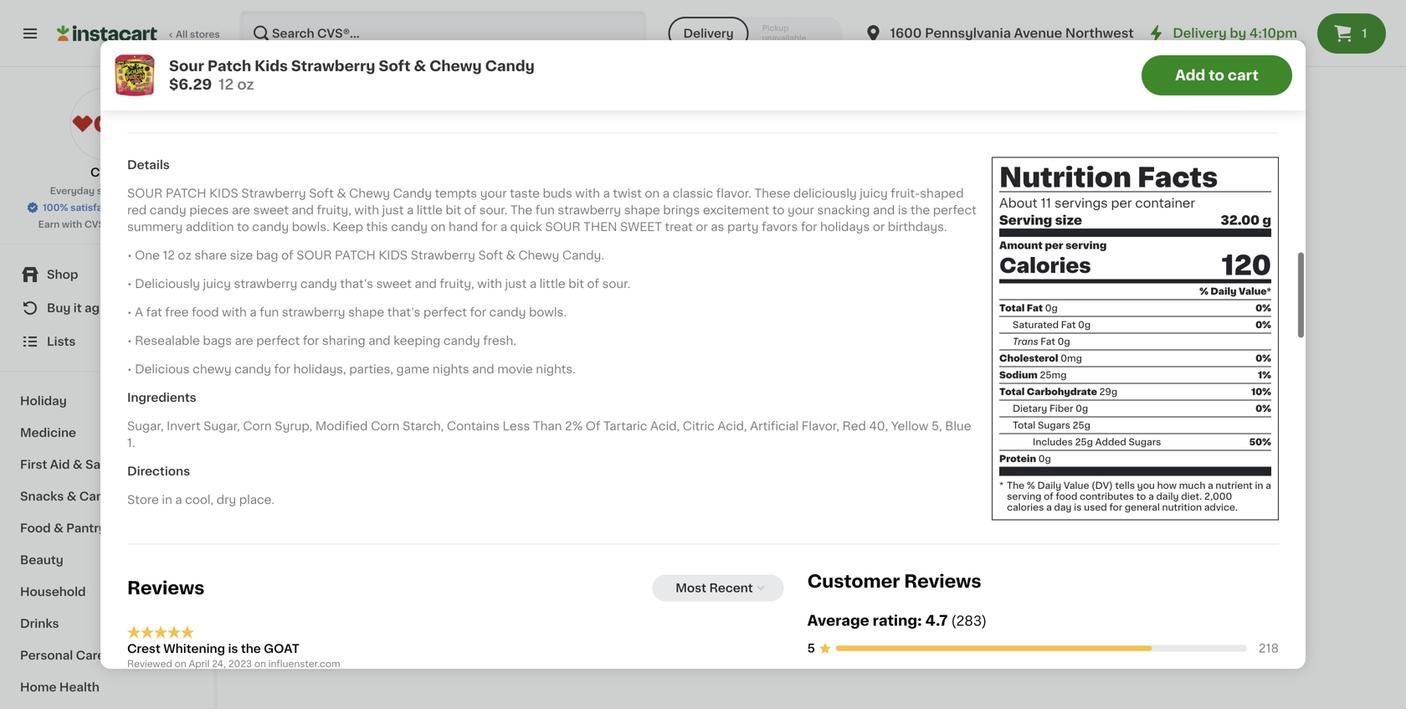 Task type: describe. For each thing, give the bounding box(es) containing it.
as
[[711, 221, 724, 233]]

kids down the movie at the left bottom of the page
[[480, 386, 506, 398]]

0 horizontal spatial per
[[1045, 241, 1064, 250]]

oz inside button
[[330, 58, 341, 67]]

chewy inside "sour patch kids strawberry soft & chewy candy $6.29 12 oz"
[[430, 59, 482, 73]]

keep
[[333, 221, 363, 233]]

1600 pennsylvania avenue northwest button
[[864, 10, 1134, 57]]

brings
[[663, 204, 700, 216]]

nutrition
[[1000, 165, 1132, 191]]

most
[[676, 582, 707, 594]]

6 for sour patch kids big soft & chewy candy
[[423, 4, 435, 22]]

of right bag
[[281, 250, 294, 261]]

candy up summery
[[150, 204, 186, 216]]

soft inside sour patch kids strawberry soft & chewy candy tempts your taste buds with a twist on a classic flavor. these deliciously juicy fruit-shaped red candy pieces are sweet and fruity, with just a little bit of sour. the fun strawberry shape brings excitement to your snacking and is the perfect summery addition to candy bowls. keep this candy on hand for a quick sour then sweet treat or as party favors for holidays or birthdays.
[[309, 188, 334, 199]]

0 horizontal spatial sugars
[[1038, 421, 1071, 430]]

strawberry for sour patch kids strawberry soft & chewy candy
[[251, 403, 316, 415]]

treat
[[665, 221, 693, 233]]

fruit-
[[891, 188, 920, 199]]

$ 3 99 for sour patch kids watermelon soft & chewy candy
[[417, 364, 449, 382]]

watermelon up add to cart
[[1194, 26, 1265, 38]]

add left as
[[686, 221, 711, 232]]

candy inside sour patch kids big soft & chewy candy
[[470, 43, 509, 55]]

protein
[[1000, 454, 1036, 463]]

5
[[808, 642, 815, 654]]

• for • a fat free food with a fun strawberry shape that's perfect for candy bowls.
[[127, 307, 132, 318]]

store
[[127, 494, 159, 506]]

per inside nutrition facts about 11 servings per container
[[1111, 197, 1132, 209]]

party
[[727, 221, 759, 233]]

fat
[[146, 307, 162, 318]]

fiber
[[1050, 404, 1074, 413]]

& inside the sour patch kids extreme sour soft & chewy candy
[[633, 43, 643, 55]]

0 vertical spatial food
[[192, 307, 219, 318]]

1 vertical spatial size
[[230, 250, 253, 261]]

candy inside snacks & candy link
[[79, 491, 119, 502]]

juicy inside sour patch kids strawberry soft & chewy candy tempts your taste buds with a twist on a classic flavor. these deliciously juicy fruit-shaped red candy pieces are sweet and fruity, with just a little bit of sour. the fun strawberry shape brings excitement to your snacking and is the perfect summery addition to candy bowls. keep this candy on hand for a quick sour then sweet treat or as party favors for holidays or birthdays.
[[860, 188, 888, 199]]

candy inside sour patch kids strawberry soft & chewy candy
[[251, 420, 290, 431]]

12 inside "sour patch kids strawberry soft & chewy candy $6.29 12 oz"
[[219, 77, 234, 92]]

• for • deliciously juicy strawberry candy that's sweet and fruity, with just a little bit of sour.
[[127, 278, 132, 290]]

1 vertical spatial juicy
[[203, 278, 231, 290]]

a up • one 12 oz share size bag of sour patch kids strawberry soft & chewy candy.
[[407, 204, 414, 216]]

buy it again
[[47, 302, 118, 314]]

everyday store prices
[[50, 186, 153, 195]]

1 horizontal spatial 8
[[251, 75, 257, 84]]

1 vertical spatial that's
[[387, 307, 421, 318]]

1 vertical spatial just
[[505, 278, 527, 290]]

strawberry for sour patch kids strawberry soft & chewy candy tempts your taste buds with a twist on a classic flavor. these deliciously juicy fruit-shaped red candy pieces are sweet and fruity, with just a little bit of sour. the fun strawberry shape brings excitement to your snacking and is the perfect summery addition to candy bowls. keep this candy on hand for a quick sour then sweet treat or as party favors for holidays or birthdays.
[[241, 188, 306, 199]]

patch inside sour patch kids big soft & chewy candy
[[443, 26, 477, 38]]

are inside sour patch kids strawberry soft & chewy candy tempts your taste buds with a twist on a classic flavor. these deliciously juicy fruit-shaped red candy pieces are sweet and fruity, with just a little bit of sour. the fun strawberry shape brings excitement to your snacking and is the perfect summery addition to candy bowls. keep this candy on hand for a quick sour then sweet treat or as party favors for holidays or birthdays.
[[232, 204, 250, 216]]

to right addition
[[237, 221, 249, 233]]

watermelon up tartaric
[[575, 403, 647, 415]]

trans
[[1013, 337, 1039, 346]]

patch up the (51)
[[1128, 26, 1162, 38]]

of inside * the % daily value (dv) tells you how much a nutrient in a serving of food contributes to a daily diet. 2,000 calories a day is used for general nutrition advice.
[[1044, 492, 1054, 501]]

1 horizontal spatial fruity,
[[440, 278, 474, 290]]

free
[[165, 307, 189, 318]]

includes 25g added sugars
[[1033, 437, 1161, 447]]

daily inside * the % daily value (dv) tells you how much a nutrient in a serving of food contributes to a daily diet. 2,000 calories a day is used for general nutrition advice.
[[1038, 481, 1062, 490]]

drinks link
[[10, 608, 203, 640]]

kids up "sour patch kids strawberry soft & chewy candy $6.29 12 oz"
[[347, 26, 372, 38]]

chewy inside sour patch kids strawberry soft & chewy candy tempts your taste buds with a twist on a classic flavor. these deliciously juicy fruit-shaped red candy pieces are sweet and fruity, with just a little bit of sour. the fun strawberry shape brings excitement to your snacking and is the perfect summery addition to candy bowls. keep this candy on hand for a quick sour then sweet treat or as party favors for holidays or birthdays.
[[349, 188, 390, 199]]

1 horizontal spatial sour
[[297, 250, 332, 261]]

and down fruit-
[[873, 204, 895, 216]]

just inside sour patch kids strawberry soft & chewy candy tempts your taste buds with a twist on a classic flavor. these deliciously juicy fruit-shaped red candy pieces are sweet and fruity, with just a little bit of sour. the fun strawberry shape brings excitement to your snacking and is the perfect summery addition to candy bowls. keep this candy on hand for a quick sour then sweet treat or as party favors for holidays or birthdays.
[[382, 204, 404, 216]]

candy inside the sour patch kids extreme sour soft & chewy candy
[[575, 60, 614, 72]]

patch up tartaric
[[606, 386, 639, 398]]

one
[[135, 250, 160, 261]]

is inside sour patch kids strawberry soft & chewy candy tempts your taste buds with a twist on a classic flavor. these deliciously juicy fruit-shaped red candy pieces are sweet and fruity, with just a little bit of sour. the fun strawberry shape brings excitement to your snacking and is the perfect summery addition to candy bowls. keep this candy on hand for a quick sour then sweet treat or as party favors for holidays or birthdays.
[[898, 204, 908, 216]]

and up • one 12 oz share size bag of sour patch kids strawberry soft & chewy candy.
[[292, 204, 314, 216]]

1600 pennsylvania avenue northwest
[[890, 27, 1134, 39]]

total fat 0g
[[1000, 303, 1058, 313]]

candy right chewy
[[235, 363, 271, 375]]

0 vertical spatial size
[[1055, 214, 1082, 226]]

kids up 'flavor,'
[[805, 403, 830, 415]]

april
[[189, 659, 210, 668]]

a up 2,000
[[1208, 481, 1214, 490]]

candy up fresh.
[[489, 307, 526, 318]]

kids inside sour patch kids strawberry soft & chewy candy tempts your taste buds with a twist on a classic flavor. these deliciously juicy fruit-shaped red candy pieces are sweet and fruity, with just a little bit of sour. the fun strawberry shape brings excitement to your snacking and is the perfect summery addition to candy bowls. keep this candy on hand for a quick sour then sweet treat or as party favors for holidays or birthdays.
[[209, 188, 238, 199]]

about
[[1000, 197, 1038, 209]]

for left holidays,
[[274, 363, 291, 375]]

oz inside "button"
[[528, 58, 539, 67]]

1 horizontal spatial perfect
[[424, 307, 467, 318]]

soft inside "sour patch kids strawberry soft & chewy candy $6.29 12 oz"
[[379, 59, 411, 73]]

sweet
[[620, 221, 662, 233]]

yellow
[[891, 420, 929, 432]]

added
[[1096, 437, 1127, 447]]

• delicious chewy candy for holidays, parties, game nights and movie nights.
[[127, 363, 576, 375]]

29 for sour patch kids big soft & chewy candy
[[437, 5, 449, 14]]

favors
[[762, 221, 798, 233]]

kids up tartaric
[[642, 386, 668, 398]]

shaped
[[920, 188, 964, 199]]

1 vertical spatial strawberry
[[234, 278, 297, 290]]

home health link
[[10, 671, 203, 703]]

4 add button from the left
[[817, 211, 881, 242]]

8 oz button
[[321, 0, 502, 69]]

0% for dietary fiber 0g
[[1256, 404, 1272, 413]]

is inside crest whitening is the goat reviewed on april 24, 2023 on influenster.com
[[228, 643, 238, 654]]

holidays,
[[294, 363, 346, 375]]

with right "buds"
[[575, 188, 600, 199]]

1 horizontal spatial sugars
[[1129, 437, 1161, 447]]

see eligible items button
[[738, 106, 886, 135]]

1 horizontal spatial your
[[788, 204, 814, 216]]

1 horizontal spatial reviews
[[904, 572, 982, 590]]

1 for 1
[[1362, 28, 1367, 39]]

personal care link
[[10, 640, 203, 671]]

10%
[[1252, 387, 1272, 396]]

patch down nights
[[443, 386, 477, 398]]

watermelon inside the product group
[[413, 403, 484, 415]]

nights
[[433, 363, 469, 375]]

1 vertical spatial in
[[162, 494, 172, 506]]

summery
[[127, 221, 183, 233]]

a
[[135, 307, 143, 318]]

cvs® logo image
[[70, 87, 144, 161]]

food
[[20, 522, 51, 534]]

1 horizontal spatial kids
[[379, 250, 408, 261]]

0% for saturated fat 0g
[[1256, 320, 1272, 329]]

shop link
[[10, 258, 203, 291]]

goat
[[264, 643, 299, 654]]

0 horizontal spatial buy
[[47, 302, 71, 314]]

on right 2023
[[254, 659, 266, 668]]

trans fat 0g
[[1013, 337, 1070, 346]]

fruity, inside sour patch kids strawberry soft & chewy candy tempts your taste buds with a twist on a classic flavor. these deliciously juicy fruit-shaped red candy pieces are sweet and fruity, with just a little bit of sour. the fun strawberry shape brings excitement to your snacking and is the perfect summery addition to candy bowls. keep this candy on hand for a quick sour then sweet treat or as party favors for holidays or birthdays.
[[317, 204, 351, 216]]

instacart logo image
[[57, 23, 157, 44]]

add down taste at the top of page
[[524, 221, 549, 232]]

total for dietary fiber 0g
[[1000, 387, 1025, 396]]

patch up artificial
[[768, 403, 802, 415]]

& inside sour patch kids strawberry soft & chewy candy tempts your taste buds with a twist on a classic flavor. these deliciously juicy fruit-shaped red candy pieces are sweet and fruity, with just a little bit of sour. the fun strawberry shape brings excitement to your snacking and is the perfect summery addition to candy bowls. keep this candy on hand for a quick sour then sweet treat or as party favors for holidays or birthdays.
[[337, 188, 346, 199]]

sour inside sour patch kids big soft & chewy candy
[[413, 26, 440, 38]]

taste
[[510, 188, 540, 199]]

1 buy 2 get 1 free
[[743, 4, 819, 38]]

with right earn
[[62, 220, 82, 229]]

a right 'nutrient'
[[1266, 481, 1271, 490]]

pieces
[[189, 204, 229, 216]]

addition
[[186, 221, 234, 233]]

0 vertical spatial 25g
[[1073, 421, 1091, 430]]

dietary
[[1013, 404, 1047, 413]]

0% for total fat 0g
[[1256, 303, 1272, 313]]

sharing
[[322, 335, 366, 347]]

0 vertical spatial daily
[[1211, 287, 1237, 296]]

and up the keeping
[[415, 278, 437, 290]]

food & pantry
[[20, 522, 106, 534]]

1 vertical spatial bit
[[569, 278, 584, 290]]

sour. inside sour patch kids strawberry soft & chewy candy tempts your taste buds with a twist on a classic flavor. these deliciously juicy fruit-shaped red candy pieces are sweet and fruity, with just a little bit of sour. the fun strawberry shape brings excitement to your snacking and is the perfect summery addition to candy bowls. keep this candy on hand for a quick sour then sweet treat or as party favors for holidays or birthdays.
[[479, 204, 508, 216]]

1 vertical spatial are
[[235, 335, 253, 347]]

serving size
[[1000, 214, 1082, 226]]

4:10pm
[[1250, 27, 1298, 39]]

see eligible items
[[759, 115, 865, 127]]

and up parties,
[[369, 335, 391, 347]]

on left april
[[175, 659, 186, 668]]

0g for saturated fat 0g
[[1078, 320, 1091, 329]]

1 horizontal spatial little
[[540, 278, 566, 290]]

$6.29
[[169, 77, 212, 92]]

by
[[1230, 27, 1247, 39]]

0 horizontal spatial your
[[480, 188, 507, 199]]

$ 6 29 for sour patch kids big soft & chewy candy
[[417, 4, 449, 22]]

$ for sour patch kids big soft & chewy candy
[[417, 5, 423, 14]]

& inside sour patch kids strawberry soft & chewy candy
[[347, 403, 356, 415]]

1 vertical spatial 25g
[[1075, 437, 1093, 447]]

most recent
[[676, 582, 753, 594]]

kids inside the sour patch kids extreme sour soft & chewy candy
[[642, 26, 668, 38]]

$ 6 29 for sour patch kids strawberry soft & chewy candy
[[254, 364, 287, 382]]

calories
[[1007, 503, 1044, 512]]

1 vertical spatial bowls.
[[529, 307, 567, 318]]

soft inside sour patch kids strawberry soft & chewy candy
[[319, 403, 344, 415]]

100% satisfaction guarantee
[[43, 203, 177, 212]]

strawberry down hand
[[411, 250, 475, 261]]

delivery for delivery
[[684, 28, 734, 39]]

a left cool,
[[175, 494, 182, 506]]

fat for saturated
[[1061, 320, 1076, 329]]

candy right this
[[391, 221, 428, 233]]

candy right of
[[619, 420, 658, 431]]

patch inside the sour patch kids extreme sour soft & chewy candy
[[606, 26, 639, 38]]

to inside * the % daily value (dv) tells you how much a nutrient in a serving of food contributes to a daily diet. 2,000 calories a day is used for general nutrition advice.
[[1137, 492, 1146, 501]]

1 vertical spatial sweet
[[376, 278, 412, 290]]

delivery by 4:10pm link
[[1146, 23, 1298, 44]]

saturated
[[1013, 320, 1059, 329]]

nutrition
[[1162, 503, 1202, 512]]

earn with cvs® extracare® link
[[38, 218, 175, 231]]

a down the you
[[1149, 492, 1154, 501]]

for up holidays,
[[303, 335, 319, 347]]

& inside sour patch kids big soft & chewy candy
[[413, 43, 423, 55]]

sodium
[[1000, 370, 1038, 380]]

chewy inside "sour patch kids kids soft & chewy candy"
[[291, 43, 332, 55]]

candy up nights
[[444, 335, 480, 347]]

candy up bag
[[252, 221, 289, 233]]

strawberry for sour patch kids strawberry soft & chewy candy $6.29 12 oz
[[291, 59, 375, 73]]

avenue
[[1014, 27, 1063, 39]]

red
[[127, 204, 147, 216]]

chewy inside sour patch kids strawberry soft & chewy candy
[[359, 403, 400, 415]]

fat for trans
[[1041, 337, 1056, 346]]

soft inside the sour patch kids extreme sour soft & chewy candy
[[606, 43, 630, 55]]

6 for sour patch kids strawberry soft & chewy candy
[[261, 364, 273, 382]]

all stores
[[176, 30, 220, 39]]

a down quick
[[530, 278, 537, 290]]

container
[[1136, 197, 1195, 209]]

0 horizontal spatial fun
[[260, 307, 279, 318]]

cart
[[1228, 68, 1259, 82]]

0 vertical spatial sour
[[127, 188, 163, 199]]

all
[[176, 30, 188, 39]]

40,
[[869, 420, 888, 432]]

crest whitening is the goat reviewed on april 24, 2023 on influenster.com
[[127, 643, 340, 668]]

blue
[[945, 420, 972, 432]]

bag
[[256, 250, 278, 261]]

1 for 1 buy 2 get 1 free
[[747, 4, 755, 22]]

0 horizontal spatial 8
[[127, 58, 134, 67]]

0g for dietary fiber 0g
[[1076, 404, 1088, 413]]

a up brings
[[663, 188, 670, 199]]

1 horizontal spatial 1
[[791, 29, 795, 38]]

1 horizontal spatial %
[[1200, 287, 1209, 296]]

2 add button from the left
[[492, 211, 557, 242]]

kids inside "sour patch kids strawberry soft & chewy candy $6.29 12 oz"
[[255, 59, 288, 73]]

sour inside sour patch kids strawberry soft & chewy candy
[[251, 386, 278, 398]]

1 vertical spatial cvs®
[[84, 220, 110, 229]]

0 horizontal spatial 8 oz
[[127, 58, 147, 67]]

0% for cholesterol 0mg
[[1256, 354, 1272, 363]]

1 corn from the left
[[243, 420, 272, 432]]

candy up • a fat free food with a fun strawberry shape that's perfect for candy bowls.
[[300, 278, 337, 290]]

0 horizontal spatial shape
[[348, 307, 384, 318]]

with up bags
[[222, 307, 247, 318]]

candy inside "sour patch kids strawberry soft & chewy candy $6.29 12 oz"
[[485, 59, 535, 73]]

2 vertical spatial total
[[1013, 421, 1036, 430]]

32.00 g
[[1221, 214, 1272, 226]]

dry
[[217, 494, 236, 506]]

8 oz inside 8 oz button
[[321, 58, 341, 67]]

5,
[[932, 420, 942, 432]]

kids up (91)
[[318, 26, 344, 38]]

• for • resealable bags are perfect for sharing and keeping candy fresh.
[[127, 335, 132, 347]]

resealable
[[135, 335, 200, 347]]

2 corn from the left
[[371, 420, 400, 432]]

$ 3 99 for sour patch kids kids soft & chewy candy
[[254, 4, 287, 22]]

service type group
[[668, 17, 843, 50]]

2 vertical spatial strawberry
[[282, 307, 345, 318]]

for right favors
[[801, 221, 817, 233]]

sour patch kids strawberry soft & chewy candy
[[251, 386, 400, 431]]

a left day
[[1046, 503, 1052, 512]]

1 horizontal spatial patch
[[335, 250, 376, 261]]

99 for sour patch kids watermelon soft & chewy candy
[[436, 365, 449, 374]]

2 sour patch kids watermelon soft & chewy candy button from the left
[[738, 206, 886, 480]]

strawberry inside sour patch kids strawberry soft & chewy candy tempts your taste buds with a twist on a classic flavor. these deliciously juicy fruit-shaped red candy pieces are sweet and fruity, with just a little bit of sour. the fun strawberry shape brings excitement to your snacking and is the perfect summery addition to candy bowls. keep this candy on hand for a quick sour then sweet treat or as party favors for holidays or birthdays.
[[558, 204, 621, 216]]

2 vertical spatial perfect
[[256, 335, 300, 347]]

1 horizontal spatial serving
[[1066, 241, 1107, 250]]

prices
[[124, 186, 153, 195]]

facts
[[1138, 165, 1218, 191]]

kids inside sour patch kids strawberry soft & chewy candy
[[318, 386, 344, 398]]

50%
[[1250, 437, 1272, 447]]

watermelon right 'citric'
[[738, 420, 809, 431]]

patch inside "sour patch kids kids soft & chewy candy"
[[281, 26, 315, 38]]

add up • one 12 oz share size bag of sour patch kids strawberry soft & chewy candy.
[[362, 221, 387, 232]]

place.
[[239, 494, 275, 506]]

red
[[843, 420, 866, 432]]

shop
[[47, 269, 78, 280]]

for right hand
[[481, 221, 497, 233]]

• a fat free food with a fun strawberry shape that's perfect for candy bowls.
[[127, 307, 567, 318]]

*
[[1000, 481, 1004, 490]]

cvs® link
[[70, 87, 144, 181]]

ingredients
[[127, 392, 196, 404]]



Task type: locate. For each thing, give the bounding box(es) containing it.
(283)
[[951, 614, 987, 628]]

sour up guarantee at the top of page
[[127, 188, 163, 199]]

1 vertical spatial the
[[241, 643, 261, 654]]

on right twist
[[645, 188, 660, 199]]

candy down 'flavor,'
[[782, 436, 820, 448]]

0g for trans fat 0g
[[1058, 337, 1070, 346]]

12 inside 12 oz "button"
[[516, 58, 525, 67]]

candy left the less
[[457, 420, 496, 431]]

1 vertical spatial $ 6 29
[[254, 364, 287, 382]]

deliciously
[[794, 188, 857, 199]]

sugars up includes
[[1038, 421, 1071, 430]]

sugars
[[1038, 421, 1071, 430], [1129, 437, 1161, 447]]

fruity, up keep
[[317, 204, 351, 216]]

on left hand
[[431, 221, 446, 233]]

in
[[1255, 481, 1264, 490], [162, 494, 172, 506]]

1 • from the top
[[127, 250, 132, 261]]

tempts
[[435, 188, 477, 199]]

the inside sour patch kids strawberry soft & chewy candy tempts your taste buds with a twist on a classic flavor. these deliciously juicy fruit-shaped red candy pieces are sweet and fruity, with just a little bit of sour. the fun strawberry shape brings excitement to your snacking and is the perfect summery addition to candy bowls. keep this candy on hand for a quick sour then sweet treat or as party favors for holidays or birthdays.
[[911, 204, 930, 216]]

1 0% from the top
[[1256, 303, 1272, 313]]

food inside * the % daily value (dv) tells you how much a nutrient in a serving of food contributes to a daily diet. 2,000 calories a day is used for general nutrition advice.
[[1056, 492, 1078, 501]]

with
[[575, 188, 600, 199], [354, 204, 379, 216], [62, 220, 82, 229], [477, 278, 502, 290], [222, 307, 247, 318]]

fun inside sour patch kids strawberry soft & chewy candy tempts your taste buds with a twist on a classic flavor. these deliciously juicy fruit-shaped red candy pieces are sweet and fruity, with just a little bit of sour. the fun strawberry shape brings excitement to your snacking and is the perfect summery addition to candy bowls. keep this candy on hand for a quick sour then sweet treat or as party favors for holidays or birthdays.
[[536, 204, 555, 216]]

25g
[[1073, 421, 1091, 430], [1075, 437, 1093, 447]]

little
[[417, 204, 443, 216], [540, 278, 566, 290]]

0 vertical spatial just
[[382, 204, 404, 216]]

snacks
[[20, 491, 64, 502]]

99 for sour patch kids extreme sour soft & chewy candy
[[598, 5, 611, 14]]

amount per serving
[[1000, 241, 1107, 250]]

a left quick
[[500, 221, 507, 233]]

0 horizontal spatial juicy
[[203, 278, 231, 290]]

add inside "button"
[[1175, 68, 1206, 82]]

is inside * the % daily value (dv) tells you how much a nutrient in a serving of food contributes to a daily diet. 2,000 calories a day is used for general nutrition advice.
[[1074, 503, 1082, 512]]

3 • from the top
[[127, 307, 132, 318]]

sour patch kids watermelon soft & chewy candy
[[1098, 26, 1265, 54], [413, 386, 525, 431], [575, 386, 687, 431], [738, 403, 849, 448]]

of
[[586, 420, 601, 432]]

bowls. left keep
[[292, 221, 330, 233]]

strawberry inside sour patch kids strawberry soft & chewy candy tempts your taste buds with a twist on a classic flavor. these deliciously juicy fruit-shaped red candy pieces are sweet and fruity, with just a little bit of sour. the fun strawberry shape brings excitement to your snacking and is the perfect summery addition to candy bowls. keep this candy on hand for a quick sour then sweet treat or as party favors for holidays or birthdays.
[[241, 188, 306, 199]]

0 horizontal spatial acid,
[[650, 420, 680, 432]]

of up hand
[[464, 204, 476, 216]]

3 for sour patch kids watermelon soft & chewy candy
[[423, 364, 434, 382]]

chewy inside sour patch kids big soft & chewy candy
[[426, 43, 467, 55]]

2 sugar, from the left
[[204, 420, 240, 432]]

1 or from the left
[[696, 221, 708, 233]]

is down fruit-
[[898, 204, 908, 216]]

kids down "sour patch kids kids soft & chewy candy"
[[255, 59, 288, 73]]

first aid & safety
[[20, 459, 125, 470]]

bowls. inside sour patch kids strawberry soft & chewy candy tempts your taste buds with a twist on a classic flavor. these deliciously juicy fruit-shaped red candy pieces are sweet and fruity, with just a little bit of sour. the fun strawberry shape brings excitement to your snacking and is the perfect summery addition to candy bowls. keep this candy on hand for a quick sour then sweet treat or as party favors for holidays or birthdays.
[[292, 221, 330, 233]]

$ 3 99 inside the product group
[[417, 364, 449, 382]]

just up this
[[382, 204, 404, 216]]

size left bag
[[230, 250, 253, 261]]

strawberry down bag
[[234, 278, 297, 290]]

product group containing 3
[[413, 206, 562, 463]]

general
[[1125, 503, 1160, 512]]

0 vertical spatial your
[[480, 188, 507, 199]]

3 0% from the top
[[1256, 354, 1272, 363]]

$ up "sour patch kids kids soft & chewy candy"
[[254, 5, 261, 14]]

candy up add to cart "button"
[[1182, 43, 1221, 54]]

serving
[[1000, 214, 1053, 226]]

1 sour patch kids watermelon soft & chewy candy button from the left
[[575, 206, 724, 463]]

of up calories
[[1044, 492, 1054, 501]]

pantry
[[66, 522, 106, 534]]

& inside "sour patch kids strawberry soft & chewy candy $6.29 12 oz"
[[414, 59, 426, 73]]

or left as
[[696, 221, 708, 233]]

with up fresh.
[[477, 278, 502, 290]]

modified
[[316, 420, 368, 432]]

3
[[261, 4, 272, 22], [585, 4, 597, 22], [423, 364, 434, 382]]

strawberry inside "sour patch kids strawberry soft & chewy candy $6.29 12 oz"
[[291, 59, 375, 73]]

for up fresh.
[[470, 307, 486, 318]]

oz
[[136, 58, 147, 67], [330, 58, 341, 67], [528, 58, 539, 67], [260, 75, 271, 84], [237, 77, 254, 92], [178, 250, 191, 261]]

1 horizontal spatial size
[[1055, 214, 1082, 226]]

the right *
[[1007, 481, 1025, 490]]

1 horizontal spatial sour patch kids watermelon soft & chewy candy button
[[738, 206, 886, 480]]

sour
[[1098, 26, 1125, 38], [251, 26, 278, 38], [413, 26, 440, 38], [575, 26, 603, 38], [575, 43, 603, 55], [169, 59, 204, 73], [251, 386, 278, 398], [413, 386, 440, 398], [575, 386, 603, 398], [738, 403, 765, 415]]

1 horizontal spatial delivery
[[1173, 27, 1227, 39]]

northwest
[[1066, 27, 1134, 39]]

0 vertical spatial bowls.
[[292, 221, 330, 233]]

earn with cvs® extracare®
[[38, 220, 165, 229]]

1 vertical spatial total
[[1000, 387, 1025, 396]]

candy inside sour patch kids strawberry soft & chewy candy tempts your taste buds with a twist on a classic flavor. these deliciously juicy fruit-shaped red candy pieces are sweet and fruity, with just a little bit of sour. the fun strawberry shape brings excitement to your snacking and is the perfect summery addition to candy bowls. keep this candy on hand for a quick sour then sweet treat or as party favors for holidays or birthdays.
[[393, 188, 432, 199]]

1 acid, from the left
[[650, 420, 680, 432]]

1 horizontal spatial buy
[[743, 29, 761, 38]]

amount
[[1000, 241, 1043, 250]]

nutrition facts about 11 servings per container
[[1000, 165, 1218, 209]]

1 sugar, from the left
[[127, 420, 164, 432]]

whitening
[[163, 643, 225, 654]]

serving down servings
[[1066, 241, 1107, 250]]

2 0% from the top
[[1256, 320, 1272, 329]]

the inside * the % daily value (dv) tells you how much a nutrient in a serving of food contributes to a daily diet. 2,000 calories a day is used for general nutrition advice.
[[1007, 481, 1025, 490]]

kids up the (51)
[[1165, 26, 1191, 38]]

0 horizontal spatial 12
[[163, 250, 175, 261]]

food up day
[[1056, 492, 1078, 501]]

oz inside "sour patch kids strawberry soft & chewy candy $6.29 12 oz"
[[237, 77, 254, 92]]

12 right $6.29
[[219, 77, 234, 92]]

0g for total fat 0g
[[1045, 303, 1058, 313]]

29
[[437, 5, 449, 14], [274, 365, 287, 374]]

a down bag
[[250, 307, 257, 318]]

2 horizontal spatial $ 3 99
[[579, 4, 611, 22]]

calories
[[1000, 256, 1091, 276]]

day
[[1054, 503, 1072, 512]]

bit down the candy.
[[569, 278, 584, 290]]

6 up sour patch kids big soft & chewy candy
[[423, 4, 435, 22]]

on
[[645, 188, 660, 199], [431, 221, 446, 233], [175, 659, 186, 668], [254, 659, 266, 668]]

juicy left fruit-
[[860, 188, 888, 199]]

0 horizontal spatial $ 6 29
[[254, 364, 287, 382]]

delivery inside delivery by 4:10pm link
[[1173, 27, 1227, 39]]

hand
[[449, 221, 478, 233]]

3 for sour patch kids extreme sour soft & chewy candy
[[585, 4, 597, 22]]

0 vertical spatial are
[[232, 204, 250, 216]]

how
[[1157, 481, 1177, 490]]

1 vertical spatial little
[[540, 278, 566, 290]]

influenster.com
[[268, 659, 340, 668]]

and left the movie at the left bottom of the page
[[472, 363, 494, 375]]

deliciously
[[135, 278, 200, 290]]

twist
[[613, 188, 642, 199]]

your left taste at the top of page
[[480, 188, 507, 199]]

1 horizontal spatial 8 oz
[[251, 75, 271, 84]]

$ for sour patch kids strawberry soft & chewy candy
[[254, 365, 261, 374]]

strawberry up syrup,
[[251, 403, 316, 415]]

100%
[[43, 203, 68, 212]]

patch inside sour patch kids strawberry soft & chewy candy
[[281, 386, 315, 398]]

0 vertical spatial the
[[911, 204, 930, 216]]

to up favors
[[773, 204, 785, 216]]

daily
[[1156, 492, 1179, 501]]

candy inside "sour patch kids kids soft & chewy candy"
[[335, 43, 374, 55]]

to inside "button"
[[1209, 68, 1225, 82]]

servings
[[1055, 197, 1108, 209]]

add button down classic
[[655, 211, 719, 242]]

0 horizontal spatial corn
[[243, 420, 272, 432]]

chewy
[[193, 363, 232, 375]]

$ for sour patch kids watermelon soft & chewy candy
[[417, 365, 423, 374]]

8 down "sour patch kids kids soft & chewy candy"
[[321, 58, 328, 67]]

daily
[[1211, 287, 1237, 296], [1038, 481, 1062, 490]]

little down the candy.
[[540, 278, 566, 290]]

8 inside button
[[321, 58, 328, 67]]

fat
[[1027, 303, 1043, 313], [1061, 320, 1076, 329], [1041, 337, 1056, 346]]

2 horizontal spatial 99
[[598, 5, 611, 14]]

0 horizontal spatial %
[[1027, 481, 1035, 490]]

0 vertical spatial $ 6 29
[[417, 4, 449, 22]]

kids inside sour patch kids big soft & chewy candy
[[480, 26, 506, 38]]

artificial
[[750, 420, 799, 432]]

% inside * the % daily value (dv) tells you how much a nutrient in a serving of food contributes to a daily diet. 2,000 calories a day is used for general nutrition advice.
[[1027, 481, 1035, 490]]

2 horizontal spatial is
[[1074, 503, 1082, 512]]

• one 12 oz share size bag of sour patch kids strawberry soft & chewy candy.
[[127, 250, 604, 261]]

strawberry inside sour patch kids strawberry soft & chewy candy
[[251, 403, 316, 415]]

• left resealable
[[127, 335, 132, 347]]

delivery for delivery by 4:10pm
[[1173, 27, 1227, 39]]

1 horizontal spatial the
[[1007, 481, 1025, 490]]

in inside * the % daily value (dv) tells you how much a nutrient in a serving of food contributes to a daily diet. 2,000 calories a day is used for general nutrition advice.
[[1255, 481, 1264, 490]]

free
[[798, 29, 819, 38]]

in right store
[[162, 494, 172, 506]]

fun down bag
[[260, 307, 279, 318]]

watermelon
[[1194, 26, 1265, 38], [413, 403, 484, 415], [575, 403, 647, 415], [738, 420, 809, 431]]

1 horizontal spatial is
[[898, 204, 908, 216]]

29 up sour patch kids big soft & chewy candy
[[437, 5, 449, 14]]

cholesterol 0mg
[[1000, 354, 1082, 363]]

kids down holidays,
[[318, 386, 344, 398]]

& inside "sour patch kids kids soft & chewy candy"
[[279, 43, 288, 55]]

0 horizontal spatial perfect
[[256, 335, 300, 347]]

kids left 'extreme' at the top of the page
[[642, 26, 668, 38]]

29 for sour patch kids strawberry soft & chewy candy
[[274, 365, 287, 374]]

value
[[1064, 481, 1090, 490]]

0 horizontal spatial sour
[[127, 188, 163, 199]]

1 horizontal spatial bowls.
[[529, 307, 567, 318]]

0 vertical spatial the
[[511, 204, 533, 216]]

1 horizontal spatial sweet
[[376, 278, 412, 290]]

serving inside * the % daily value (dv) tells you how much a nutrient in a serving of food contributes to a daily diet. 2,000 calories a day is used for general nutrition advice.
[[1007, 492, 1042, 501]]

includes
[[1033, 437, 1073, 447]]

• left delicious on the left bottom of the page
[[127, 363, 132, 375]]

fruity,
[[317, 204, 351, 216], [440, 278, 474, 290]]

cvs® up everyday store prices link
[[90, 167, 123, 178]]

1 vertical spatial sugars
[[1129, 437, 1161, 447]]

snacking
[[817, 204, 870, 216]]

5 • from the top
[[127, 363, 132, 375]]

then
[[584, 221, 617, 233]]

or
[[696, 221, 708, 233], [873, 221, 885, 233]]

sugar, invert sugar, corn syrup, modified corn starch, contains less than 2% of tartaric acid, citric acid, artificial flavor, red 40, yellow 5, blue 1.
[[127, 420, 972, 449]]

0 horizontal spatial sour patch kids watermelon soft & chewy candy button
[[575, 206, 724, 463]]

1 horizontal spatial acid,
[[718, 420, 747, 432]]

12 oz
[[516, 58, 539, 67]]

cvs®
[[90, 167, 123, 178], [84, 220, 110, 229]]

1 vertical spatial 29
[[274, 365, 287, 374]]

4 0% from the top
[[1256, 404, 1272, 413]]

1 vertical spatial 6
[[261, 364, 273, 382]]

quick
[[510, 221, 542, 233]]

0 horizontal spatial sugar,
[[127, 420, 164, 432]]

shape up sweet
[[624, 204, 660, 216]]

0 horizontal spatial 3
[[261, 4, 272, 22]]

1 add button from the left
[[330, 211, 395, 242]]

0 vertical spatial sweet
[[253, 204, 289, 216]]

0 vertical spatial 12
[[516, 58, 525, 67]]

2 acid, from the left
[[718, 420, 747, 432]]

just down quick
[[505, 278, 527, 290]]

29 inside the product group
[[274, 365, 287, 374]]

2 • from the top
[[127, 278, 132, 290]]

1 vertical spatial daily
[[1038, 481, 1062, 490]]

1 vertical spatial fruity,
[[440, 278, 474, 290]]

patch
[[166, 188, 206, 199], [335, 250, 376, 261]]

99 for sour patch kids kids soft & chewy candy
[[274, 5, 287, 14]]

of inside sour patch kids strawberry soft & chewy candy tempts your taste buds with a twist on a classic flavor. these deliciously juicy fruit-shaped red candy pieces are sweet and fruity, with just a little bit of sour. the fun strawberry shape brings excitement to your snacking and is the perfect summery addition to candy bowls. keep this candy on hand for a quick sour then sweet treat or as party favors for holidays or birthdays.
[[464, 204, 476, 216]]

the down taste at the top of page
[[511, 204, 533, 216]]

8
[[127, 58, 134, 67], [321, 58, 328, 67], [251, 75, 257, 84]]

product group
[[738, 0, 886, 135], [251, 206, 400, 483], [413, 206, 562, 463], [575, 206, 724, 463], [738, 206, 886, 511]]

2 horizontal spatial 12
[[516, 58, 525, 67]]

add down snacking
[[849, 221, 873, 232]]

sour inside "sour patch kids kids soft & chewy candy"
[[251, 26, 278, 38]]

1 horizontal spatial per
[[1111, 197, 1132, 209]]

strawberry up • resealable bags are perfect for sharing and keeping candy fresh.
[[282, 307, 345, 318]]

0 horizontal spatial or
[[696, 221, 708, 233]]

• for • one 12 oz share size bag of sour patch kids strawberry soft & chewy candy.
[[127, 250, 132, 261]]

chewy inside the sour patch kids extreme sour soft & chewy candy
[[646, 43, 687, 55]]

soft inside "sour patch kids kids soft & chewy candy"
[[251, 43, 276, 55]]

for inside * the % daily value (dv) tells you how much a nutrient in a serving of food contributes to a daily diet. 2,000 calories a day is used for general nutrition advice.
[[1110, 503, 1123, 512]]

juicy
[[860, 188, 888, 199], [203, 278, 231, 290]]

tells
[[1115, 481, 1135, 490]]

1 horizontal spatial fun
[[536, 204, 555, 216]]

add button
[[330, 211, 395, 242], [492, 211, 557, 242], [655, 211, 719, 242], [817, 211, 881, 242]]

1 horizontal spatial shape
[[624, 204, 660, 216]]

$ 3 99 down the keeping
[[417, 364, 449, 382]]

0 horizontal spatial 1
[[747, 4, 755, 22]]

extracare®
[[112, 220, 165, 229]]

0 horizontal spatial $ 3 99
[[254, 4, 287, 22]]

fat for total
[[1027, 303, 1043, 313]]

total carbohydrate 29g
[[1000, 387, 1118, 396]]

218
[[1259, 642, 1279, 654]]

add button down taste at the top of page
[[492, 211, 557, 242]]

25g up includes 25g added sugars
[[1073, 421, 1091, 430]]

that's up the keeping
[[387, 307, 421, 318]]

bit inside sour patch kids strawberry soft & chewy candy tempts your taste buds with a twist on a classic flavor. these deliciously juicy fruit-shaped red candy pieces are sweet and fruity, with just a little bit of sour. the fun strawberry shape brings excitement to your snacking and is the perfect summery addition to candy bowls. keep this candy on hand for a quick sour then sweet treat or as party favors for holidays or birthdays.
[[446, 204, 461, 216]]

sweet down • one 12 oz share size bag of sour patch kids strawberry soft & chewy candy.
[[376, 278, 412, 290]]

1 horizontal spatial $ 6 29
[[417, 4, 449, 22]]

0 vertical spatial 29
[[437, 5, 449, 14]]

% daily value*
[[1200, 287, 1272, 296]]

0 vertical spatial cvs®
[[90, 167, 123, 178]]

is right day
[[1074, 503, 1082, 512]]

contains
[[447, 420, 500, 432]]

$ for sour patch kids kids soft & chewy candy
[[254, 5, 261, 14]]

1 vertical spatial kids
[[379, 250, 408, 261]]

0 vertical spatial that's
[[340, 278, 373, 290]]

delivery inside delivery "button"
[[684, 28, 734, 39]]

little inside sour patch kids strawberry soft & chewy candy tempts your taste buds with a twist on a classic flavor. these deliciously juicy fruit-shaped red candy pieces are sweet and fruity, with just a little bit of sour. the fun strawberry shape brings excitement to your snacking and is the perfect summery addition to candy bowls. keep this candy on hand for a quick sour then sweet treat or as party favors for holidays or birthdays.
[[417, 204, 443, 216]]

patch inside "sour patch kids strawberry soft & chewy candy $6.29 12 oz"
[[208, 59, 251, 73]]

2 horizontal spatial perfect
[[933, 204, 977, 216]]

sugar, right invert
[[204, 420, 240, 432]]

kids left big
[[480, 26, 506, 38]]

3 up "sour patch kids kids soft & chewy candy"
[[261, 4, 272, 22]]

with up this
[[354, 204, 379, 216]]

per up calories
[[1045, 241, 1064, 250]]

(29)
[[475, 62, 494, 71]]

0 vertical spatial juicy
[[860, 188, 888, 199]]

• resealable bags are perfect for sharing and keeping candy fresh.
[[127, 335, 516, 347]]

1 vertical spatial 12
[[219, 77, 234, 92]]

0 vertical spatial fat
[[1027, 303, 1043, 313]]

buy inside 1 buy 2 get 1 free
[[743, 29, 761, 38]]

sweet inside sour patch kids strawberry soft & chewy candy tempts your taste buds with a twist on a classic flavor. these deliciously juicy fruit-shaped red candy pieces are sweet and fruity, with just a little bit of sour. the fun strawberry shape brings excitement to your snacking and is the perfect summery addition to candy bowls. keep this candy on hand for a quick sour then sweet treat or as party favors for holidays or birthdays.
[[253, 204, 289, 216]]

satisfaction
[[70, 203, 127, 212]]

2 vertical spatial fat
[[1041, 337, 1056, 346]]

$ for sour patch kids extreme sour soft & chewy candy
[[579, 5, 585, 14]]

daily up day
[[1038, 481, 1062, 490]]

1 vertical spatial is
[[1074, 503, 1082, 512]]

sour inside "sour patch kids strawberry soft & chewy candy $6.29 12 oz"
[[169, 59, 204, 73]]

sweet up bag
[[253, 204, 289, 216]]

1 vertical spatial sour
[[545, 221, 581, 233]]

1 inside button
[[1362, 28, 1367, 39]]

soft inside sour patch kids big soft & chewy candy
[[531, 26, 556, 38]]

it
[[73, 302, 82, 314]]

0 vertical spatial total
[[1000, 303, 1025, 313]]

eligible
[[785, 115, 829, 127]]

health
[[59, 681, 100, 693]]

sour patch kids extreme sour soft & chewy candy
[[575, 26, 720, 72]]

candy
[[150, 204, 186, 216], [252, 221, 289, 233], [391, 221, 428, 233], [300, 278, 337, 290], [489, 307, 526, 318], [444, 335, 480, 347], [235, 363, 271, 375]]

juicy down share
[[203, 278, 231, 290]]

8 oz
[[127, 58, 147, 67], [321, 58, 341, 67], [251, 75, 271, 84]]

0 vertical spatial strawberry
[[558, 204, 621, 216]]

bowls.
[[292, 221, 330, 233], [529, 307, 567, 318]]

• left one
[[127, 250, 132, 261]]

$ up sour patch kids big soft & chewy candy
[[417, 5, 423, 14]]

1 vertical spatial buy
[[47, 302, 71, 314]]

2 vertical spatial 12
[[163, 250, 175, 261]]

product group containing 6
[[251, 206, 400, 483]]

4 • from the top
[[127, 335, 132, 347]]

a left twist
[[603, 188, 610, 199]]

product group containing 1
[[738, 0, 886, 135]]

%
[[1200, 287, 1209, 296], [1027, 481, 1035, 490]]

size down servings
[[1055, 214, 1082, 226]]

buy
[[743, 29, 761, 38], [47, 302, 71, 314]]

3 add button from the left
[[655, 211, 719, 242]]

0 horizontal spatial that's
[[340, 278, 373, 290]]

tartaric
[[604, 420, 648, 432]]

$ 3 99 for sour patch kids extreme sour soft & chewy candy
[[579, 4, 611, 22]]

• for • delicious chewy candy for holidays, parties, game nights and movie nights.
[[127, 363, 132, 375]]

acid, right 'citric'
[[718, 420, 747, 432]]

add down delivery by 4:10pm link
[[1175, 68, 1206, 82]]

None search field
[[239, 10, 647, 57]]

0 horizontal spatial serving
[[1007, 492, 1042, 501]]

candy up the (29)
[[470, 43, 509, 55]]

sour patch kids big soft & chewy candy
[[413, 26, 556, 55]]

1 horizontal spatial $ 3 99
[[417, 364, 449, 382]]

1 vertical spatial patch
[[335, 250, 376, 261]]

1 vertical spatial sour.
[[602, 278, 631, 290]]

little down the tempts
[[417, 204, 443, 216]]

perfect inside sour patch kids strawberry soft & chewy candy tempts your taste buds with a twist on a classic flavor. these deliciously juicy fruit-shaped red candy pieces are sweet and fruity, with just a little bit of sour. the fun strawberry shape brings excitement to your snacking and is the perfect summery addition to candy bowls. keep this candy on hand for a quick sour then sweet treat or as party favors for holidays or birthdays.
[[933, 204, 977, 216]]

candy down big
[[485, 59, 535, 73]]

0 horizontal spatial patch
[[166, 188, 206, 199]]

candy left the tempts
[[393, 188, 432, 199]]

0 vertical spatial fun
[[536, 204, 555, 216]]

buy left it
[[47, 302, 71, 314]]

patch inside sour patch kids strawberry soft & chewy candy tempts your taste buds with a twist on a classic flavor. these deliciously juicy fruit-shaped red candy pieces are sweet and fruity, with just a little bit of sour. the fun strawberry shape brings excitement to your snacking and is the perfect summery addition to candy bowls. keep this candy on hand for a quick sour then sweet treat or as party favors for holidays or birthdays.
[[166, 188, 206, 199]]

home health
[[20, 681, 100, 693]]

is
[[898, 204, 908, 216], [1074, 503, 1082, 512], [228, 643, 238, 654]]

sugar, up 1.
[[127, 420, 164, 432]]

sour down "buds"
[[545, 221, 581, 233]]

0 horizontal spatial reviews
[[127, 579, 205, 597]]

the inside crest whitening is the goat reviewed on april 24, 2023 on influenster.com
[[241, 643, 261, 654]]

1 horizontal spatial 99
[[436, 365, 449, 374]]

bowls. up nights. in the left bottom of the page
[[529, 307, 567, 318]]

$ 3 99 up the sour patch kids extreme sour soft & chewy candy
[[579, 4, 611, 22]]

is up 2023
[[228, 643, 238, 654]]

2 horizontal spatial 8 oz
[[321, 58, 341, 67]]

store in a cool, dry place.
[[127, 494, 275, 506]]

99 inside the product group
[[436, 365, 449, 374]]

1 horizontal spatial corn
[[371, 420, 400, 432]]

the inside sour patch kids strawberry soft & chewy candy tempts your taste buds with a twist on a classic flavor. these deliciously juicy fruit-shaped red candy pieces are sweet and fruity, with just a little bit of sour. the fun strawberry shape brings excitement to your snacking and is the perfect summery addition to candy bowls. keep this candy on hand for a quick sour then sweet treat or as party favors for holidays or birthdays.
[[511, 204, 533, 216]]

the up 2023
[[241, 643, 261, 654]]

extreme
[[671, 26, 720, 38]]

3 for sour patch kids kids soft & chewy candy
[[261, 4, 272, 22]]

total for saturated fat 0g
[[1000, 303, 1025, 313]]

2 or from the left
[[873, 221, 885, 233]]

$ down the keeping
[[417, 365, 423, 374]]

0 vertical spatial 6
[[423, 4, 435, 22]]

1 vertical spatial fun
[[260, 307, 279, 318]]

that's down • one 12 oz share size bag of sour patch kids strawberry soft & chewy candy.
[[340, 278, 373, 290]]

99 right game
[[436, 365, 449, 374]]

2 vertical spatial sour
[[297, 250, 332, 261]]

1 horizontal spatial 12
[[219, 77, 234, 92]]

38
[[1264, 669, 1279, 681]]

nutrient
[[1216, 481, 1253, 490]]

per
[[1111, 197, 1132, 209], [1045, 241, 1064, 250]]

shape inside sour patch kids strawberry soft & chewy candy tempts your taste buds with a twist on a classic flavor. these deliciously juicy fruit-shaped red candy pieces are sweet and fruity, with just a little bit of sour. the fun strawberry shape brings excitement to your snacking and is the perfect summery addition to candy bowls. keep this candy on hand for a quick sour then sweet treat or as party favors for holidays or birthdays.
[[624, 204, 660, 216]]

nights.
[[536, 363, 576, 375]]

$ 6 29 inside the product group
[[254, 364, 287, 382]]

patch down holidays,
[[281, 386, 315, 398]]

fat up saturated
[[1027, 303, 1043, 313]]

0 vertical spatial buy
[[743, 29, 761, 38]]

are right bags
[[235, 335, 253, 347]]

everyday store prices link
[[50, 184, 163, 198]]

(91)
[[313, 62, 330, 71]]

of down the candy.
[[587, 278, 599, 290]]



Task type: vqa. For each thing, say whether or not it's contained in the screenshot.
"KIRKLAND" inside $ 14 Kirkland Signature Cheese, Fruit And Nut Snacks Variety, 16 X 1.5 Oz 16 X 1.5 Oz
no



